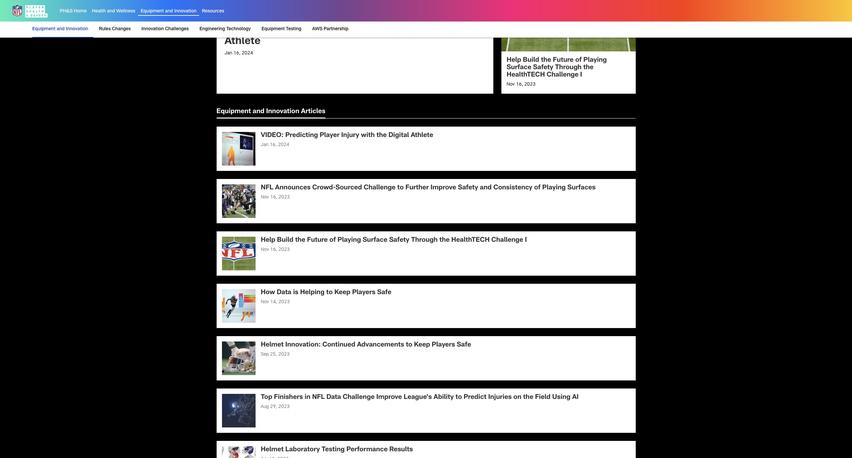 Task type: describe. For each thing, give the bounding box(es) containing it.
with for aws da spot - monitor shot image
[[361, 132, 375, 139]]

nfl announces crowd-sourced challenge to further improve safety and consistency of playing surfaces
[[261, 185, 596, 192]]

help for shield vs image on the left bottom
[[261, 237, 276, 244]]

challenges
[[165, 27, 189, 32]]

resources
[[202, 9, 224, 14]]

_original image
[[222, 394, 256, 428]]

video: for video: predicting player injury with the digital athlete image
[[225, 24, 261, 35]]

athlete for video: predicting player injury with the digital athlete image
[[225, 36, 261, 47]]

innovation up challenges
[[174, 9, 197, 14]]

surface for help build the future of playing surface safety through the healthtech challenge i image
[[507, 65, 532, 71]]

top finishers in nfl data challenge improve league's ability to predict injuries on the field using ai
[[261, 395, 579, 401]]

aws
[[312, 27, 323, 32]]

through for help build the future of playing surface safety through the healthtech challenge i image
[[556, 65, 582, 71]]

nov for shield vs image on the left bottom
[[261, 248, 269, 252]]

keep for helping
[[335, 290, 351, 296]]

top
[[261, 395, 273, 401]]

0 horizontal spatial data
[[277, 290, 292, 296]]

injuries
[[489, 395, 512, 401]]

changes
[[112, 27, 131, 32]]

digital for video: predicting player injury with the digital athlete image
[[429, 24, 462, 35]]

further
[[406, 185, 429, 192]]

aws partnership link
[[310, 22, 351, 37]]

injury for aws da spot - monitor shot image
[[342, 132, 360, 139]]

digital for aws da spot - monitor shot image
[[389, 132, 409, 139]]

1 horizontal spatial equipment and innovation link
[[141, 9, 197, 14]]

help build the future of playing surface safety through the healthtech challenge i image
[[502, 0, 636, 51]]

data sensors o&o thumbnail image
[[222, 289, 256, 323]]

banner containing ph&s home
[[0, 0, 853, 38]]

sourced
[[336, 185, 362, 192]]

surface for shield vs image on the left bottom
[[363, 237, 388, 244]]

jan 16, 2024 for aws da spot - monitor shot image
[[261, 143, 290, 147]]

with for video: predicting player injury with the digital athlete image
[[385, 24, 407, 35]]

0 vertical spatial improve
[[431, 185, 457, 192]]

laboratory
[[286, 447, 320, 454]]

equipment and innovation articles
[[217, 108, 326, 115]]

to left further
[[398, 185, 404, 192]]

through for shield vs image on the left bottom
[[411, 237, 438, 244]]

safety for shield vs image on the left bottom
[[389, 237, 410, 244]]

help build the future of playing surface safety through the healthtech challenge i for help build the future of playing surface safety through the healthtech challenge i image
[[507, 57, 607, 79]]

resources link
[[202, 9, 224, 14]]

innovation down home
[[66, 27, 88, 32]]

of for shield vs image on the left bottom
[[330, 237, 336, 244]]

equipment testing link
[[259, 22, 304, 37]]

to right advancements
[[406, 342, 413, 349]]

innovation:
[[286, 342, 321, 349]]

rules changes link
[[96, 22, 134, 37]]

2023 for help build the future of playing surface safety through the healthtech challenge i image
[[525, 82, 536, 87]]

video: predicting player injury with the digital athlete for aws da spot - monitor shot image
[[261, 132, 434, 139]]

2024 for aws da spot - monitor shot image
[[278, 143, 290, 147]]

aug
[[261, 405, 269, 410]]

aws partnership
[[312, 27, 349, 32]]

healthtech for shield vs image on the left bottom
[[452, 237, 490, 244]]

sep 25, 2023
[[261, 353, 290, 357]]

i for help build the future of playing surface safety through the healthtech challenge i image
[[581, 72, 583, 79]]

16, for 'seahawks line 082617' 'image'
[[270, 195, 277, 200]]

helmet innovation thumbnail 4 image
[[222, 342, 256, 375]]

i for shield vs image on the left bottom
[[525, 237, 527, 244]]

wellness
[[116, 9, 135, 14]]

ph&s home
[[60, 9, 87, 14]]

announces
[[275, 185, 311, 192]]

helping
[[300, 290, 325, 296]]

predicting for video: predicting player injury with the digital athlete image
[[264, 24, 316, 35]]

seahawks line 082617 image
[[222, 184, 256, 218]]

equipment testing
[[262, 27, 302, 32]]

field
[[536, 395, 551, 401]]

player for aws da spot - monitor shot image
[[320, 132, 340, 139]]

2023 for data sensors o&o thumbnail on the left of the page
[[279, 300, 290, 305]]

helmet for helmet laboratory testing performance results
[[261, 447, 284, 454]]

video: for aws da spot - monitor shot image
[[261, 132, 284, 139]]

2023 for helmet innovation thumbnail 4
[[279, 353, 290, 357]]

help for help build the future of playing surface safety through the healthtech challenge i image
[[507, 57, 522, 64]]

2023 for _original image
[[279, 405, 290, 410]]

technology
[[226, 27, 251, 32]]

league's
[[404, 395, 432, 401]]

playing for help build the future of playing surface safety through the healthtech challenge i image
[[584, 57, 607, 64]]

helmet for helmet innovation: continued advancements to keep players safe
[[261, 342, 284, 349]]

0 horizontal spatial testing
[[286, 27, 302, 32]]

nov 16, 2023 for help build the future of playing surface safety through the healthtech challenge i image
[[507, 82, 536, 87]]

safe for how data is helping to keep players safe
[[377, 290, 392, 296]]

1 horizontal spatial of
[[535, 185, 541, 192]]

on
[[514, 395, 522, 401]]

16, for help build the future of playing surface safety through the healthtech challenge i image
[[516, 82, 524, 87]]

ph&s
[[60, 9, 73, 14]]

aug 29, 2023
[[261, 405, 290, 410]]

engineering
[[200, 27, 225, 32]]

25,
[[270, 353, 277, 357]]

continued
[[323, 342, 356, 349]]

build for shield vs image on the left bottom
[[277, 237, 294, 244]]

partnership
[[324, 27, 349, 32]]

engineering technology link
[[197, 22, 254, 37]]

finishers
[[274, 395, 303, 401]]

jan for video: predicting player injury with the digital athlete image
[[225, 51, 232, 56]]

0 horizontal spatial equipment and innovation link
[[32, 22, 91, 37]]

rules
[[99, 27, 111, 32]]



Task type: vqa. For each thing, say whether or not it's contained in the screenshot.


Task type: locate. For each thing, give the bounding box(es) containing it.
0 horizontal spatial equipment and innovation
[[32, 27, 88, 32]]

1 vertical spatial build
[[277, 237, 294, 244]]

1 horizontal spatial improve
[[431, 185, 457, 192]]

nov for help build the future of playing surface safety through the healthtech challenge i image
[[507, 82, 515, 87]]

jan for aws da spot - monitor shot image
[[261, 143, 269, 147]]

1 vertical spatial nov 16, 2023
[[261, 195, 290, 200]]

in
[[305, 395, 311, 401]]

build inside the help build the future of playing surface safety through the healthtech challenge i
[[523, 57, 540, 64]]

help
[[507, 57, 522, 64], [261, 237, 276, 244]]

0 vertical spatial safe
[[377, 290, 392, 296]]

nov 16, 2023 for shield vs image on the left bottom
[[261, 248, 290, 252]]

surface inside the help build the future of playing surface safety through the healthtech challenge i
[[507, 65, 532, 71]]

home
[[74, 9, 87, 14]]

16, for shield vs image on the left bottom
[[270, 248, 277, 252]]

equipment
[[141, 9, 164, 14], [32, 27, 55, 32], [262, 27, 285, 32], [217, 108, 251, 115]]

testing
[[286, 27, 302, 32], [322, 447, 345, 454]]

1 vertical spatial with
[[361, 132, 375, 139]]

1 vertical spatial nfl
[[312, 395, 325, 401]]

nov for 'seahawks line 082617' 'image'
[[261, 195, 269, 200]]

healthtech inside the help build the future of playing surface safety through the healthtech challenge i
[[507, 72, 545, 79]]

0 horizontal spatial nfl
[[261, 185, 274, 192]]

nov 14, 2023
[[261, 300, 290, 305]]

ai
[[573, 395, 579, 401]]

jan right aws da spot - monitor shot image
[[261, 143, 269, 147]]

future
[[553, 57, 574, 64], [307, 237, 328, 244]]

1 vertical spatial through
[[411, 237, 438, 244]]

injury for video: predicting player injury with the digital athlete image
[[354, 24, 382, 35]]

1 vertical spatial players
[[432, 342, 455, 349]]

0 horizontal spatial digital
[[389, 132, 409, 139]]

predicting
[[264, 24, 316, 35], [286, 132, 318, 139]]

injury inside video: predicting player injury with the digital athlete
[[354, 24, 382, 35]]

1 vertical spatial player
[[320, 132, 340, 139]]

i
[[581, 72, 583, 79], [525, 237, 527, 244]]

1 vertical spatial jan
[[261, 143, 269, 147]]

data left the is
[[277, 290, 292, 296]]

health and wellness
[[92, 9, 135, 14]]

articles
[[301, 108, 326, 115]]

equipment and innovation down ph&s
[[32, 27, 88, 32]]

1 horizontal spatial 2024
[[278, 143, 290, 147]]

to
[[398, 185, 404, 192], [326, 290, 333, 296], [406, 342, 413, 349], [456, 395, 462, 401]]

1 horizontal spatial with
[[385, 24, 407, 35]]

players for helmet innovation: continued advancements to keep players safe
[[432, 342, 455, 349]]

0 vertical spatial player
[[319, 24, 351, 35]]

0 vertical spatial predicting
[[264, 24, 316, 35]]

future inside the help build the future of playing surface safety through the healthtech challenge i
[[553, 57, 574, 64]]

equipment and innovation link down ph&s
[[32, 22, 91, 37]]

health
[[92, 9, 106, 14]]

2 horizontal spatial playing
[[584, 57, 607, 64]]

innovation left challenges
[[142, 27, 164, 32]]

video: predicting player injury with the digital athlete
[[225, 24, 462, 47], [261, 132, 434, 139]]

2 vertical spatial safety
[[389, 237, 410, 244]]

video: predicting player injury with the digital athlete for video: predicting player injury with the digital athlete image
[[225, 24, 462, 47]]

0 vertical spatial with
[[385, 24, 407, 35]]

29,
[[270, 405, 277, 410]]

1 horizontal spatial athlete
[[411, 132, 434, 139]]

with
[[385, 24, 407, 35], [361, 132, 375, 139]]

nov 16, 2023 for 'seahawks line 082617' 'image'
[[261, 195, 290, 200]]

advancements
[[357, 342, 404, 349]]

1 vertical spatial video:
[[261, 132, 284, 139]]

challenge
[[547, 72, 579, 79], [364, 185, 396, 192], [492, 237, 524, 244], [343, 395, 375, 401]]

1 horizontal spatial surface
[[507, 65, 532, 71]]

1 horizontal spatial testing
[[322, 447, 345, 454]]

0 vertical spatial through
[[556, 65, 582, 71]]

helmet left laboratory
[[261, 447, 284, 454]]

crowd-
[[313, 185, 336, 192]]

playing inside the help build the future of playing surface safety through the healthtech challenge i
[[584, 57, 607, 64]]

how
[[261, 290, 275, 296]]

0 horizontal spatial improve
[[377, 395, 402, 401]]

build
[[523, 57, 540, 64], [277, 237, 294, 244]]

players
[[352, 290, 376, 296], [432, 342, 455, 349]]

helmet laboratory testing performance results
[[261, 447, 413, 454]]

with inside video: predicting player injury with the digital athlete
[[385, 24, 407, 35]]

equipment and innovation link up innovation challenges link
[[141, 9, 197, 14]]

digital inside video: predicting player injury with the digital athlete
[[429, 24, 462, 35]]

of inside the help build the future of playing surface safety through the healthtech challenge i
[[576, 57, 582, 64]]

performance
[[347, 447, 388, 454]]

0 vertical spatial surface
[[507, 65, 532, 71]]

nov 16, 2023
[[507, 82, 536, 87], [261, 195, 290, 200], [261, 248, 290, 252]]

1 horizontal spatial digital
[[429, 24, 462, 35]]

0 horizontal spatial of
[[330, 237, 336, 244]]

1 horizontal spatial keep
[[414, 342, 430, 349]]

1 horizontal spatial equipment and innovation
[[141, 9, 197, 14]]

0 vertical spatial keep
[[335, 290, 351, 296]]

1 vertical spatial athlete
[[411, 132, 434, 139]]

safety inside the help build the future of playing surface safety through the healthtech challenge i
[[534, 65, 554, 71]]

is
[[293, 290, 299, 296]]

1 horizontal spatial safety
[[458, 185, 479, 192]]

0 vertical spatial playing
[[584, 57, 607, 64]]

1 horizontal spatial future
[[553, 57, 574, 64]]

nfl right in in the bottom of the page
[[312, 395, 325, 401]]

2023 for 'seahawks line 082617' 'image'
[[279, 195, 290, 200]]

1 vertical spatial safe
[[457, 342, 471, 349]]

safe for helmet innovation: continued advancements to keep players safe
[[457, 342, 471, 349]]

players for how data is helping to keep players safe
[[352, 290, 376, 296]]

i inside the help build the future of playing surface safety through the healthtech challenge i
[[581, 72, 583, 79]]

2024
[[242, 51, 253, 56], [278, 143, 290, 147]]

0 vertical spatial safety
[[534, 65, 554, 71]]

0 horizontal spatial build
[[277, 237, 294, 244]]

1 vertical spatial equipment and innovation
[[32, 27, 88, 32]]

safety for help build the future of playing surface safety through the healthtech challenge i image
[[534, 65, 554, 71]]

helmet up 25,
[[261, 342, 284, 349]]

digital
[[429, 24, 462, 35], [389, 132, 409, 139]]

of
[[576, 57, 582, 64], [535, 185, 541, 192], [330, 237, 336, 244]]

jan down engineering technology at the left of the page
[[225, 51, 232, 56]]

athlete
[[225, 36, 261, 47], [411, 132, 434, 139]]

build for help build the future of playing surface safety through the healthtech challenge i image
[[523, 57, 540, 64]]

results
[[390, 447, 413, 454]]

shield vs image
[[222, 237, 256, 270]]

how data is helping to keep players safe
[[261, 290, 393, 296]]

1 horizontal spatial data
[[327, 395, 341, 401]]

through inside the help build the future of playing surface safety through the healthtech challenge i
[[556, 65, 582, 71]]

player for video: predicting player injury with the digital athlete image
[[319, 24, 351, 35]]

helmet
[[261, 342, 284, 349], [261, 447, 284, 454]]

through
[[556, 65, 582, 71], [411, 237, 438, 244]]

0 vertical spatial helmet
[[261, 342, 284, 349]]

0 vertical spatial nfl
[[261, 185, 274, 192]]

health and wellness link
[[92, 9, 135, 14]]

16,
[[234, 51, 241, 56], [516, 82, 524, 87], [270, 143, 277, 147], [270, 195, 277, 200], [270, 248, 277, 252]]

sep
[[261, 353, 269, 357]]

1 vertical spatial healthtech
[[452, 237, 490, 244]]

1 vertical spatial future
[[307, 237, 328, 244]]

playing
[[584, 57, 607, 64], [543, 185, 566, 192], [338, 237, 361, 244]]

helmet innovation: continued advancements to keep players safe
[[261, 342, 471, 349]]

1 vertical spatial help
[[261, 237, 276, 244]]

the
[[410, 24, 426, 35], [541, 57, 552, 64], [584, 65, 594, 71], [377, 132, 387, 139], [295, 237, 306, 244], [440, 237, 450, 244], [524, 395, 534, 401]]

aws da spot - monitor shot image
[[222, 132, 256, 166]]

1 horizontal spatial safe
[[457, 342, 471, 349]]

jan 16, 2024 down equipment and innovation articles
[[261, 143, 290, 147]]

0 vertical spatial jan 16, 2024
[[225, 51, 253, 56]]

0 vertical spatial players
[[352, 290, 376, 296]]

player down video: predicting player injury with the digital athlete image
[[319, 24, 351, 35]]

2024 for video: predicting player injury with the digital athlete image
[[242, 51, 253, 56]]

athlete inside video: predicting player injury with the digital athlete
[[225, 36, 261, 47]]

challenge inside the help build the future of playing surface safety through the healthtech challenge i
[[547, 72, 579, 79]]

engineering technology
[[200, 27, 251, 32]]

0 horizontal spatial 2024
[[242, 51, 253, 56]]

help build the future of playing surface safety through the healthtech challenge i for shield vs image on the left bottom
[[261, 237, 527, 244]]

1 vertical spatial data
[[327, 395, 341, 401]]

2 helmet from the top
[[261, 447, 284, 454]]

16, for aws da spot - monitor shot image
[[270, 143, 277, 147]]

1 vertical spatial injury
[[342, 132, 360, 139]]

injury
[[354, 24, 382, 35], [342, 132, 360, 139]]

0 vertical spatial video:
[[225, 24, 261, 35]]

future for help build the future of playing surface safety through the healthtech challenge i image
[[553, 57, 574, 64]]

0 vertical spatial video: predicting player injury with the digital athlete
[[225, 24, 462, 47]]

testing right laboratory
[[322, 447, 345, 454]]

improve right further
[[431, 185, 457, 192]]

14,
[[270, 300, 277, 305]]

1 horizontal spatial healthtech
[[507, 72, 545, 79]]

nfl
[[261, 185, 274, 192], [312, 395, 325, 401]]

1 horizontal spatial jan
[[261, 143, 269, 147]]

surfaces
[[568, 185, 596, 192]]

1 vertical spatial improve
[[377, 395, 402, 401]]

help inside the help build the future of playing surface safety through the healthtech challenge i
[[507, 57, 522, 64]]

playing for shield vs image on the left bottom
[[338, 237, 361, 244]]

testing left the aws
[[286, 27, 302, 32]]

1 horizontal spatial players
[[432, 342, 455, 349]]

player health and safety logo image
[[11, 3, 49, 19]]

0 horizontal spatial healthtech
[[452, 237, 490, 244]]

ability
[[434, 395, 454, 401]]

nov for data sensors o&o thumbnail on the left of the page
[[261, 300, 269, 305]]

video: predicting player injury with the digital athlete image
[[217, 0, 494, 16]]

0 horizontal spatial through
[[411, 237, 438, 244]]

0 horizontal spatial players
[[352, 290, 376, 296]]

1 vertical spatial predicting
[[286, 132, 318, 139]]

future for shield vs image on the left bottom
[[307, 237, 328, 244]]

1 vertical spatial help build the future of playing surface safety through the healthtech challenge i
[[261, 237, 527, 244]]

16, for video: predicting player injury with the digital athlete image
[[234, 51, 241, 56]]

jan 16, 2024 down technology
[[225, 51, 253, 56]]

data right in in the bottom of the page
[[327, 395, 341, 401]]

0 vertical spatial healthtech
[[507, 72, 545, 79]]

2023 for shield vs image on the left bottom
[[279, 248, 290, 252]]

banner
[[0, 0, 853, 38]]

screen shot 2016 09 23 at 11.59.33 am image
[[222, 447, 256, 458]]

1 vertical spatial testing
[[322, 447, 345, 454]]

1 horizontal spatial playing
[[543, 185, 566, 192]]

1 helmet from the top
[[261, 342, 284, 349]]

1 vertical spatial 2024
[[278, 143, 290, 147]]

2 vertical spatial nov 16, 2023
[[261, 248, 290, 252]]

0 vertical spatial future
[[553, 57, 574, 64]]

jan
[[225, 51, 232, 56], [261, 143, 269, 147]]

0 vertical spatial digital
[[429, 24, 462, 35]]

improve left league's on the bottom of the page
[[377, 395, 402, 401]]

0 vertical spatial help
[[507, 57, 522, 64]]

0 vertical spatial of
[[576, 57, 582, 64]]

1 vertical spatial surface
[[363, 237, 388, 244]]

innovation challenges
[[142, 27, 189, 32]]

the inside video: predicting player injury with the digital athlete
[[410, 24, 426, 35]]

1 vertical spatial playing
[[543, 185, 566, 192]]

2 horizontal spatial safety
[[534, 65, 554, 71]]

equipment and innovation
[[141, 9, 197, 14], [32, 27, 88, 32]]

2 vertical spatial of
[[330, 237, 336, 244]]

1 horizontal spatial jan 16, 2024
[[261, 143, 290, 147]]

to right the helping
[[326, 290, 333, 296]]

using
[[553, 395, 571, 401]]

0 vertical spatial athlete
[[225, 36, 261, 47]]

consistency
[[494, 185, 533, 192]]

safe
[[377, 290, 392, 296], [457, 342, 471, 349]]

nov
[[507, 82, 515, 87], [261, 195, 269, 200], [261, 248, 269, 252], [261, 300, 269, 305]]

0 vertical spatial help build the future of playing surface safety through the healthtech challenge i
[[507, 57, 607, 79]]

0 horizontal spatial keep
[[335, 290, 351, 296]]

athlete for aws da spot - monitor shot image
[[411, 132, 434, 139]]

predicting inside video: predicting player injury with the digital athlete
[[264, 24, 316, 35]]

equipment and innovation up innovation challenges link
[[141, 9, 197, 14]]

jan 16, 2024 for video: predicting player injury with the digital athlete image
[[225, 51, 253, 56]]

and
[[107, 9, 115, 14], [165, 9, 173, 14], [57, 27, 65, 32], [253, 108, 265, 115], [480, 185, 492, 192]]

equipment and innovation link
[[141, 9, 197, 14], [32, 22, 91, 37]]

2 horizontal spatial of
[[576, 57, 582, 64]]

safety
[[534, 65, 554, 71], [458, 185, 479, 192], [389, 237, 410, 244]]

rules changes
[[99, 27, 131, 32]]

1 vertical spatial keep
[[414, 342, 430, 349]]

video: inside video: predicting player injury with the digital athlete
[[225, 24, 261, 35]]

nfl left announces
[[261, 185, 274, 192]]

innovation left articles
[[266, 108, 300, 115]]

1 vertical spatial safety
[[458, 185, 479, 192]]

0 vertical spatial nov 16, 2023
[[507, 82, 536, 87]]

0 vertical spatial equipment and innovation
[[141, 9, 197, 14]]

helmet laboratory testing performance results link
[[217, 441, 636, 458]]

keep for advancements
[[414, 342, 430, 349]]

1 horizontal spatial i
[[581, 72, 583, 79]]

1 vertical spatial video: predicting player injury with the digital athlete
[[261, 132, 434, 139]]

0 horizontal spatial athlete
[[225, 36, 261, 47]]

1 vertical spatial of
[[535, 185, 541, 192]]

predicting for aws da spot - monitor shot image
[[286, 132, 318, 139]]

innovation challenges link
[[139, 22, 192, 37]]

2 vertical spatial playing
[[338, 237, 361, 244]]

ph&s home link
[[60, 9, 87, 14]]

player down articles
[[320, 132, 340, 139]]

jan 16, 2024
[[225, 51, 253, 56], [261, 143, 290, 147]]

predict
[[464, 395, 487, 401]]

0 horizontal spatial playing
[[338, 237, 361, 244]]

0 vertical spatial build
[[523, 57, 540, 64]]

to right ability
[[456, 395, 462, 401]]

0 horizontal spatial safety
[[389, 237, 410, 244]]

healthtech for help build the future of playing surface safety through the healthtech challenge i image
[[507, 72, 545, 79]]

1 vertical spatial helmet
[[261, 447, 284, 454]]

innovation
[[174, 9, 197, 14], [66, 27, 88, 32], [142, 27, 164, 32], [266, 108, 300, 115]]

0 horizontal spatial i
[[525, 237, 527, 244]]

surface
[[507, 65, 532, 71], [363, 237, 388, 244]]

1 vertical spatial digital
[[389, 132, 409, 139]]

0 vertical spatial equipment and innovation link
[[141, 9, 197, 14]]

of for help build the future of playing surface safety through the healthtech challenge i image
[[576, 57, 582, 64]]

2023
[[525, 82, 536, 87], [279, 195, 290, 200], [279, 248, 290, 252], [279, 300, 290, 305], [279, 353, 290, 357], [279, 405, 290, 410]]



